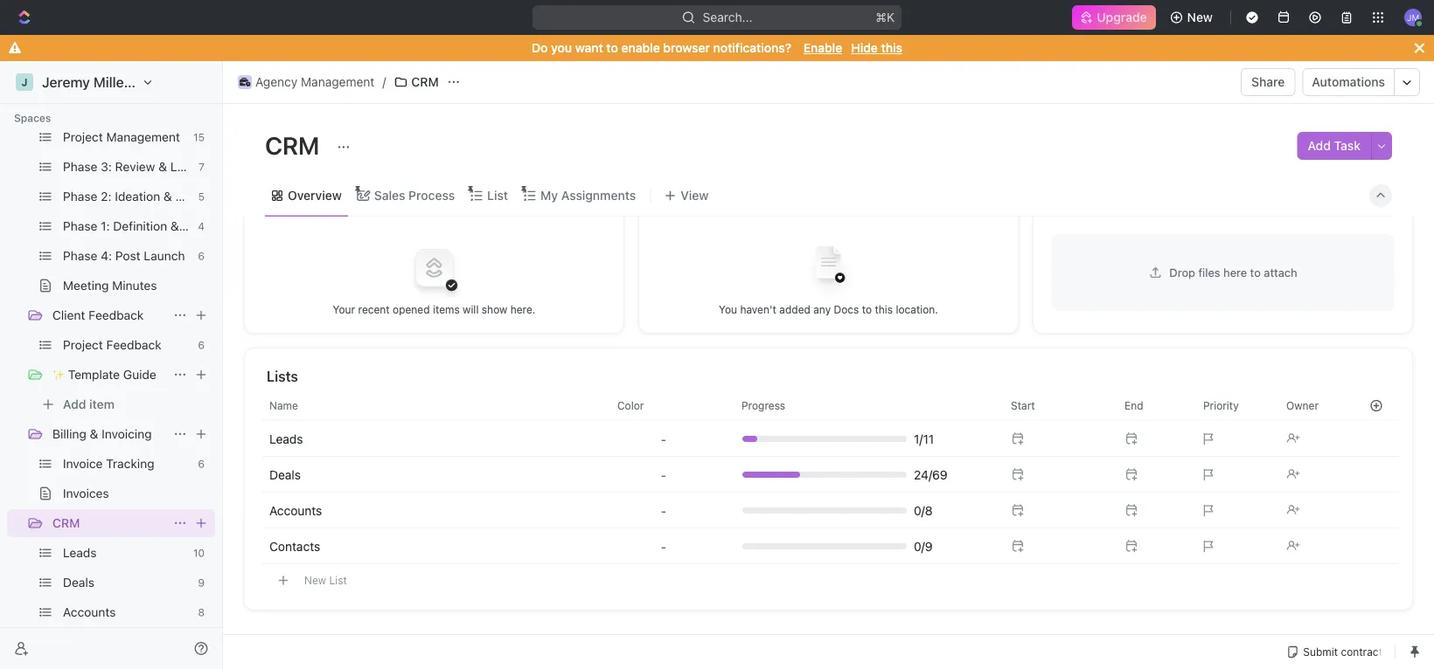 Task type: vqa. For each thing, say whether or not it's contained in the screenshot.


Task type: describe. For each thing, give the bounding box(es) containing it.
/
[[382, 75, 386, 89]]

0 vertical spatial client
[[88, 100, 120, 115]]

meeting minutes
[[63, 279, 157, 293]]

phase 3: review & launch
[[63, 160, 212, 174]]

want
[[575, 41, 603, 55]]

✨ template guide
[[52, 368, 156, 382]]

5
[[198, 191, 205, 203]]

drop files here to attach
[[1169, 266, 1297, 279]]

1 vertical spatial this
[[875, 304, 893, 316]]

project for project management
[[63, 130, 103, 144]]

overview link
[[284, 184, 342, 208]]

1 vertical spatial launch
[[144, 249, 185, 263]]

will
[[463, 304, 479, 316]]

item
[[89, 397, 115, 412]]

jeremy miller's workspace
[[42, 74, 217, 91]]

do you want to enable browser notifications? enable hide this
[[532, 41, 902, 55]]

0 vertical spatial crm link
[[389, 72, 443, 93]]

phase 1: definition & onboarding link
[[63, 212, 249, 240]]

✨ template guide link
[[52, 361, 166, 389]]

phase for phase 3: review & launch
[[63, 160, 97, 174]]

leads inside sidebar navigation
[[63, 546, 97, 561]]

color
[[617, 400, 644, 412]]

no most used docs image
[[794, 233, 864, 303]]

phase 4: post launch
[[63, 249, 185, 263]]

0 vertical spatial project
[[124, 100, 164, 115]]

6 for invoice tracking
[[198, 458, 205, 470]]

you
[[551, 41, 572, 55]]

new button
[[1163, 3, 1223, 31]]

large client project link
[[52, 94, 166, 122]]

1 horizontal spatial to
[[862, 304, 872, 316]]

no recent items image
[[399, 233, 469, 303]]

minutes
[[112, 279, 157, 293]]

0 vertical spatial list
[[487, 188, 508, 203]]

to for enable
[[606, 41, 618, 55]]

add for add task
[[1308, 139, 1331, 153]]

progress button
[[731, 392, 990, 420]]

share button
[[1241, 68, 1295, 96]]

project feedback link
[[63, 331, 191, 359]]

invoice tracking
[[63, 457, 154, 471]]

name button
[[262, 392, 607, 420]]

project management link
[[63, 123, 186, 151]]

0 vertical spatial crm
[[411, 75, 439, 89]]

8
[[198, 607, 205, 619]]

tracking
[[106, 457, 154, 471]]

1 vertical spatial crm
[[265, 131, 325, 160]]

list inside button
[[329, 575, 347, 587]]

0 vertical spatial leads
[[269, 432, 303, 446]]

3:
[[101, 160, 112, 174]]

upgrade
[[1097, 10, 1147, 24]]

any
[[813, 304, 831, 316]]

my assignments
[[541, 188, 636, 203]]

automations
[[1312, 75, 1385, 89]]

contacts
[[269, 540, 320, 554]]

production
[[175, 189, 237, 204]]

progress
[[742, 400, 785, 412]]

do
[[532, 41, 548, 55]]

post
[[115, 249, 140, 263]]

phase 1: definition & onboarding
[[63, 219, 249, 233]]

large
[[52, 100, 84, 115]]

1:
[[101, 219, 110, 233]]

crm inside sidebar navigation
[[52, 516, 80, 531]]

billing & invoicing
[[52, 427, 152, 442]]

& right billing in the left of the page
[[90, 427, 98, 442]]

phase 4: post launch link
[[63, 242, 191, 270]]

spaces
[[14, 112, 51, 124]]

process
[[409, 188, 455, 203]]

template
[[68, 368, 120, 382]]

invoice tracking link
[[63, 450, 191, 478]]

meeting
[[63, 279, 109, 293]]

jm button
[[1399, 3, 1427, 31]]

added
[[779, 304, 811, 316]]

6 for project feedback
[[198, 339, 205, 352]]

agency
[[255, 75, 298, 89]]

to for attach
[[1250, 266, 1261, 279]]

phase 2: ideation & production
[[63, 189, 237, 204]]

0 vertical spatial deals link
[[269, 468, 301, 482]]

feedback for project feedback
[[106, 338, 162, 352]]

project management
[[63, 130, 180, 144]]

recent
[[358, 304, 390, 316]]

new list button
[[262, 566, 1398, 596]]

list link
[[484, 184, 508, 208]]

j
[[21, 76, 28, 88]]

you
[[719, 304, 737, 316]]

owner button
[[1276, 392, 1355, 420]]

items
[[433, 304, 460, 316]]

4:
[[101, 249, 112, 263]]

& for definition
[[170, 219, 179, 233]]

0 horizontal spatial accounts link
[[63, 599, 191, 627]]

automations button
[[1303, 69, 1394, 95]]

definition
[[113, 219, 167, 233]]

drop
[[1169, 266, 1195, 279]]

0 vertical spatial this
[[881, 41, 902, 55]]

task
[[1334, 139, 1361, 153]]

lists button
[[266, 366, 1392, 387]]

your recent opened items will show here.
[[333, 304, 536, 316]]

1 horizontal spatial accounts
[[269, 504, 322, 518]]

start
[[1011, 400, 1035, 412]]

priority button
[[1193, 392, 1276, 420]]



Task type: locate. For each thing, give the bounding box(es) containing it.
2 phase from the top
[[63, 189, 97, 204]]

name
[[269, 400, 298, 412]]

management for project management
[[106, 130, 180, 144]]

client
[[88, 100, 120, 115], [52, 308, 85, 323]]

miller's
[[93, 74, 141, 91]]

0 vertical spatial launch
[[170, 160, 212, 174]]

0 horizontal spatial list
[[329, 575, 347, 587]]

1 vertical spatial to
[[1250, 266, 1261, 279]]

management inside sidebar navigation
[[106, 130, 180, 144]]

crm up the overview "link" at left top
[[265, 131, 325, 160]]

here.
[[510, 304, 536, 316]]

6 down 4
[[198, 250, 205, 262]]

2 dropdown menu image from the top
[[661, 468, 666, 482]]

1 vertical spatial leads link
[[63, 540, 186, 568]]

crm
[[411, 75, 439, 89], [265, 131, 325, 160], [52, 516, 80, 531]]

phase left 4:
[[63, 249, 97, 263]]

2 vertical spatial project
[[63, 338, 103, 352]]

1 horizontal spatial client
[[88, 100, 120, 115]]

1 horizontal spatial accounts link
[[269, 504, 322, 518]]

leads down invoices
[[63, 546, 97, 561]]

& for review
[[158, 160, 167, 174]]

0 vertical spatial to
[[606, 41, 618, 55]]

end
[[1125, 400, 1143, 412]]

management left /
[[301, 75, 375, 89]]

0 horizontal spatial docs
[[660, 202, 694, 218]]

review
[[115, 160, 155, 174]]

management up phase 3: review & launch
[[106, 130, 180, 144]]

1 horizontal spatial leads link
[[269, 432, 303, 446]]

1 vertical spatial accounts link
[[63, 599, 191, 627]]

to right want
[[606, 41, 618, 55]]

leads
[[269, 432, 303, 446], [63, 546, 97, 561]]

project up template
[[63, 338, 103, 352]]

2 vertical spatial to
[[862, 304, 872, 316]]

add task
[[1308, 139, 1361, 153]]

launch
[[170, 160, 212, 174], [144, 249, 185, 263]]

to right "here"
[[1250, 266, 1261, 279]]

new inside button
[[304, 575, 326, 587]]

this right hide
[[881, 41, 902, 55]]

add left "item"
[[63, 397, 86, 412]]

project down jeremy miller's workspace
[[124, 100, 164, 115]]

opened
[[393, 304, 430, 316]]

0 horizontal spatial new
[[304, 575, 326, 587]]

1 horizontal spatial management
[[301, 75, 375, 89]]

my assignments link
[[537, 184, 636, 208]]

✨
[[52, 368, 65, 382]]

1 vertical spatial leads
[[63, 546, 97, 561]]

invoices link
[[63, 480, 212, 508]]

project feedback
[[63, 338, 162, 352]]

1 vertical spatial 6
[[198, 339, 205, 352]]

6 right project feedback link
[[198, 339, 205, 352]]

1 vertical spatial client
[[52, 308, 85, 323]]

meeting minutes link
[[63, 272, 212, 300]]

sales
[[374, 188, 405, 203]]

1 vertical spatial crm link
[[52, 510, 166, 538]]

crm right /
[[411, 75, 439, 89]]

tree containing large client project
[[7, 4, 249, 670]]

docs right "any"
[[834, 304, 859, 316]]

6 up invoices link
[[198, 458, 205, 470]]

project down large
[[63, 130, 103, 144]]

management for agency management
[[301, 75, 375, 89]]

crm link down invoices
[[52, 510, 166, 538]]

0 vertical spatial deals
[[269, 468, 301, 482]]

attach
[[1264, 266, 1297, 279]]

1 horizontal spatial crm link
[[389, 72, 443, 93]]

leads link down invoices link
[[63, 540, 186, 568]]

add left task
[[1308, 139, 1331, 153]]

view button
[[658, 184, 715, 208]]

this left the location.
[[875, 304, 893, 316]]

large client project
[[52, 100, 164, 115]]

3 6 from the top
[[198, 458, 205, 470]]

leads down name
[[269, 432, 303, 446]]

docs right assignments
[[660, 202, 694, 218]]

add task button
[[1297, 132, 1371, 160]]

location.
[[896, 304, 938, 316]]

launch down the phase 1: definition & onboarding link
[[144, 249, 185, 263]]

guide
[[123, 368, 156, 382]]

invoices
[[63, 487, 109, 501]]

1 vertical spatial management
[[106, 130, 180, 144]]

search...
[[703, 10, 752, 24]]

color button
[[607, 392, 721, 420]]

owner
[[1286, 400, 1319, 412]]

assignments
[[561, 188, 636, 203]]

3 dropdown menu image from the top
[[661, 504, 666, 518]]

1 vertical spatial new
[[304, 575, 326, 587]]

add item button
[[7, 391, 215, 419]]

9
[[198, 577, 205, 589]]

2 6 from the top
[[198, 339, 205, 352]]

new for new list
[[304, 575, 326, 587]]

0 horizontal spatial crm
[[52, 516, 80, 531]]

you haven't added any docs to this location.
[[719, 304, 938, 316]]

leads link down name
[[269, 432, 303, 446]]

0 vertical spatial feedback
[[88, 308, 144, 323]]

0 vertical spatial 6
[[198, 250, 205, 262]]

3 phase from the top
[[63, 219, 97, 233]]

0 horizontal spatial leads
[[63, 546, 97, 561]]

dropdown menu image for 24/69
[[661, 468, 666, 482]]

new
[[1187, 10, 1213, 24], [304, 575, 326, 587]]

0 horizontal spatial to
[[606, 41, 618, 55]]

dropdown menu image for 0/8
[[661, 504, 666, 518]]

0 vertical spatial new
[[1187, 10, 1213, 24]]

sales process link
[[371, 184, 455, 208]]

new inside button
[[1187, 10, 1213, 24]]

phase for phase 1: definition & onboarding
[[63, 219, 97, 233]]

here
[[1223, 266, 1247, 279]]

add
[[1308, 139, 1331, 153], [63, 397, 86, 412]]

new for new
[[1187, 10, 1213, 24]]

jm
[[1407, 12, 1419, 22]]

1 vertical spatial deals link
[[63, 569, 191, 597]]

add for add item
[[63, 397, 86, 412]]

phase left 2:
[[63, 189, 97, 204]]

accounts link left the 8
[[63, 599, 191, 627]]

feedback up guide at left
[[106, 338, 162, 352]]

new right upgrade
[[1187, 10, 1213, 24]]

1 vertical spatial deals
[[63, 576, 94, 590]]

deals link left '9'
[[63, 569, 191, 597]]

2 vertical spatial crm
[[52, 516, 80, 531]]

accounts inside sidebar navigation
[[63, 606, 116, 620]]

tree
[[7, 4, 249, 670]]

7
[[199, 161, 205, 173]]

1 vertical spatial add
[[63, 397, 86, 412]]

1 horizontal spatial deals link
[[269, 468, 301, 482]]

onboarding
[[182, 219, 249, 233]]

4 dropdown menu image from the top
[[661, 540, 666, 554]]

0 horizontal spatial deals
[[63, 576, 94, 590]]

phase for phase 2: ideation & production
[[63, 189, 97, 204]]

hide
[[851, 41, 878, 55]]

feedback for client feedback
[[88, 308, 144, 323]]

client down meeting
[[52, 308, 85, 323]]

enable
[[621, 41, 660, 55]]

0 vertical spatial leads link
[[269, 432, 303, 446]]

& right review
[[158, 160, 167, 174]]

phase left 3:
[[63, 160, 97, 174]]

4
[[198, 220, 205, 233]]

launch down 15
[[170, 160, 212, 174]]

accounts
[[269, 504, 322, 518], [63, 606, 116, 620]]

0 horizontal spatial leads link
[[63, 540, 186, 568]]

1 phase from the top
[[63, 160, 97, 174]]

6
[[198, 250, 205, 262], [198, 339, 205, 352], [198, 458, 205, 470]]

&
[[158, 160, 167, 174], [163, 189, 172, 204], [170, 219, 179, 233], [90, 427, 98, 442]]

1 vertical spatial list
[[329, 575, 347, 587]]

phase for phase 4: post launch
[[63, 249, 97, 263]]

deals inside sidebar navigation
[[63, 576, 94, 590]]

0 vertical spatial accounts link
[[269, 504, 322, 518]]

add inside tree
[[63, 397, 86, 412]]

0 horizontal spatial client
[[52, 308, 85, 323]]

& for ideation
[[163, 189, 172, 204]]

0 horizontal spatial crm link
[[52, 510, 166, 538]]

invoice
[[63, 457, 103, 471]]

dropdown menu image for 1/11
[[661, 432, 666, 446]]

0 vertical spatial docs
[[660, 202, 694, 218]]

1/11
[[914, 432, 934, 446]]

15
[[193, 131, 205, 143]]

0 vertical spatial management
[[301, 75, 375, 89]]

add item
[[63, 397, 115, 412]]

tara shultz's workspace, , element
[[16, 73, 33, 91]]

end button
[[1114, 392, 1193, 420]]

phase 3: review & launch link
[[63, 153, 212, 181]]

1 horizontal spatial crm
[[265, 131, 325, 160]]

new down contacts
[[304, 575, 326, 587]]

2 vertical spatial 6
[[198, 458, 205, 470]]

invoicing
[[102, 427, 152, 442]]

upgrade link
[[1072, 5, 1156, 30]]

share
[[1251, 75, 1285, 89]]

accounts link up contacts
[[269, 504, 322, 518]]

dropdown menu image
[[661, 432, 666, 446], [661, 468, 666, 482], [661, 504, 666, 518], [661, 540, 666, 554]]

your
[[333, 304, 355, 316]]

agency management link
[[233, 72, 379, 93]]

1 vertical spatial docs
[[834, 304, 859, 316]]

1 horizontal spatial list
[[487, 188, 508, 203]]

billing & invoicing link
[[52, 421, 166, 449]]

crm down invoices
[[52, 516, 80, 531]]

0 horizontal spatial management
[[106, 130, 180, 144]]

to right "any"
[[862, 304, 872, 316]]

project for project feedback
[[63, 338, 103, 352]]

2:
[[101, 189, 112, 204]]

0 horizontal spatial add
[[63, 397, 86, 412]]

1 dropdown menu image from the top
[[661, 432, 666, 446]]

new list
[[304, 575, 347, 587]]

0/9
[[914, 540, 933, 554]]

6 for phase 4: post launch
[[198, 250, 205, 262]]

0 vertical spatial add
[[1308, 139, 1331, 153]]

4 phase from the top
[[63, 249, 97, 263]]

1 horizontal spatial add
[[1308, 139, 1331, 153]]

& right 'ideation'
[[163, 189, 172, 204]]

sidebar navigation
[[0, 4, 249, 670]]

crm link right /
[[389, 72, 443, 93]]

⌘k
[[876, 10, 895, 24]]

1 horizontal spatial deals
[[269, 468, 301, 482]]

deals link down name
[[269, 468, 301, 482]]

project
[[124, 100, 164, 115], [63, 130, 103, 144], [63, 338, 103, 352]]

2 horizontal spatial crm
[[411, 75, 439, 89]]

business time image
[[239, 78, 250, 87]]

phase 2: ideation & production link
[[63, 183, 237, 211]]

2 horizontal spatial to
[[1250, 266, 1261, 279]]

1 horizontal spatial leads
[[269, 432, 303, 446]]

1 horizontal spatial docs
[[834, 304, 859, 316]]

0 horizontal spatial deals link
[[63, 569, 191, 597]]

dropdown menu image for 0/9
[[661, 540, 666, 554]]

client feedback
[[52, 308, 144, 323]]

recent
[[266, 202, 312, 218]]

1 vertical spatial feedback
[[106, 338, 162, 352]]

deals link
[[269, 468, 301, 482], [63, 569, 191, 597]]

browser
[[663, 41, 710, 55]]

1 vertical spatial project
[[63, 130, 103, 144]]

1 horizontal spatial new
[[1187, 10, 1213, 24]]

list
[[487, 188, 508, 203], [329, 575, 347, 587]]

management
[[301, 75, 375, 89], [106, 130, 180, 144]]

1 vertical spatial accounts
[[63, 606, 116, 620]]

feedback up project feedback
[[88, 308, 144, 323]]

client down miller's
[[88, 100, 120, 115]]

jeremy
[[42, 74, 90, 91]]

overview
[[288, 188, 342, 203]]

files
[[1198, 266, 1220, 279]]

& left 4
[[170, 219, 179, 233]]

0 vertical spatial accounts
[[269, 504, 322, 518]]

crm link
[[389, 72, 443, 93], [52, 510, 166, 538]]

phase left 1:
[[63, 219, 97, 233]]

1 6 from the top
[[198, 250, 205, 262]]

0 horizontal spatial accounts
[[63, 606, 116, 620]]



